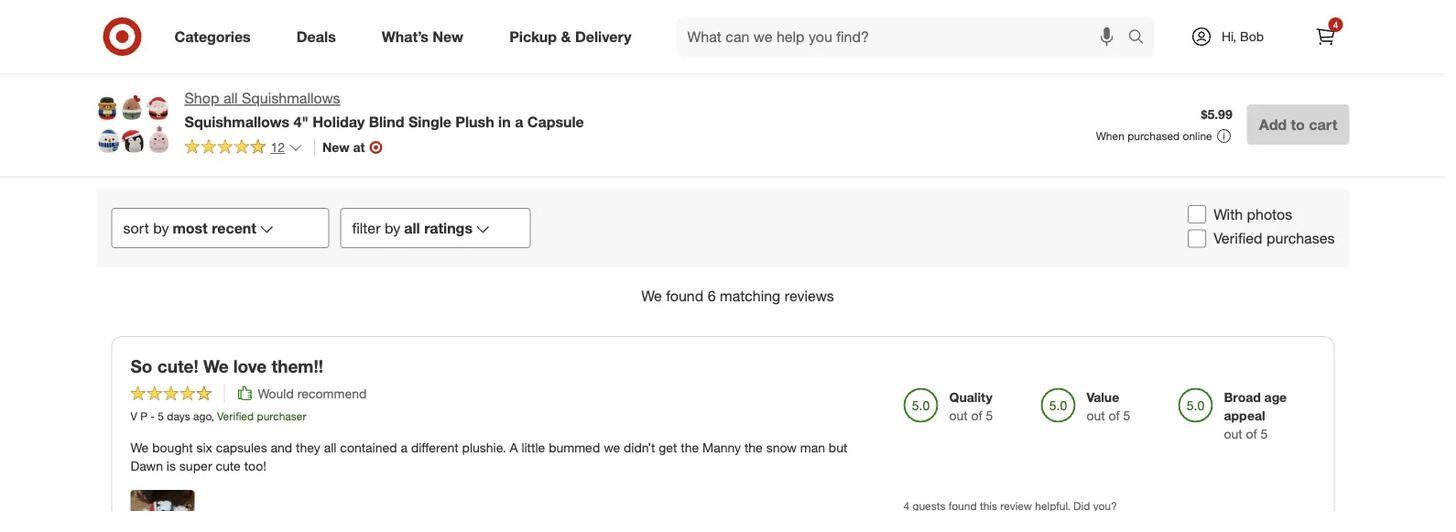 Task type: describe. For each thing, give the bounding box(es) containing it.
p
[[140, 410, 147, 423]]

get
[[659, 440, 677, 456]]

contained
[[340, 440, 397, 456]]

in
[[498, 113, 511, 130]]

1 vertical spatial squishmallows
[[185, 113, 290, 130]]

recent
[[212, 220, 256, 237]]

value out of 5
[[1087, 389, 1131, 424]]

out for value out of 5
[[1087, 408, 1105, 424]]

all inside shop all squishmallows squishmallows 4" holiday blind single plush in a capsule
[[223, 89, 238, 107]]

bought
[[152, 440, 193, 456]]

purchases
[[1267, 230, 1335, 248]]

filter
[[352, 220, 381, 237]]

,
[[211, 410, 214, 423]]

capsule
[[527, 113, 584, 130]]

1 horizontal spatial verified
[[1214, 230, 1263, 248]]

what's
[[382, 28, 429, 45]]

What can we help you find? suggestions appear below search field
[[676, 16, 1133, 57]]

to
[[1291, 115, 1305, 133]]

deals
[[297, 28, 336, 45]]

value
[[1087, 389, 1119, 405]]

a inside we bought six capsules and they all contained a different plushie. a little bummed we didn't get the manny the snow man but dawn is super cute too!
[[401, 440, 408, 456]]

pickup & delivery
[[509, 28, 632, 45]]

broad
[[1224, 389, 1261, 405]]

ago
[[193, 410, 211, 423]]

but
[[829, 440, 848, 456]]

12
[[271, 139, 285, 155]]

4"
[[294, 113, 309, 130]]

verified purchases
[[1214, 230, 1335, 248]]

sort by most recent
[[123, 220, 256, 237]]

add
[[1259, 115, 1287, 133]]

so
[[131, 356, 152, 377]]

purchased
[[1128, 129, 1180, 143]]

quality
[[949, 389, 993, 405]]

what's new link
[[366, 16, 486, 57]]

filter by all ratings
[[352, 220, 473, 237]]

pickup & delivery link
[[494, 16, 654, 57]]

0 vertical spatial new
[[433, 28, 464, 45]]

quality out of 5
[[949, 389, 993, 424]]

of for quality
[[971, 408, 983, 424]]

we
[[604, 440, 620, 456]]

would recommend
[[258, 386, 367, 402]]

hi, bob
[[1222, 28, 1264, 44]]

0 vertical spatial squishmallows
[[242, 89, 340, 107]]

single
[[408, 113, 451, 130]]

cute!
[[157, 356, 198, 377]]

what's new
[[382, 28, 464, 45]]

photos
[[1247, 206, 1293, 223]]

found
[[666, 288, 704, 306]]

shop
[[185, 89, 219, 107]]

man
[[800, 440, 825, 456]]

purchaser
[[257, 410, 306, 423]]

too!
[[244, 458, 266, 474]]

cute
[[216, 458, 241, 474]]

5 for value
[[1123, 408, 1131, 424]]

categories link
[[159, 16, 274, 57]]

cart
[[1309, 115, 1338, 133]]

plush
[[455, 113, 494, 130]]

5 for v
[[158, 410, 164, 423]]

them!!
[[272, 356, 323, 377]]

v
[[131, 410, 137, 423]]

2 horizontal spatial all
[[404, 220, 420, 237]]

capsules
[[216, 440, 267, 456]]

hi,
[[1222, 28, 1237, 44]]

manny
[[703, 440, 741, 456]]

days
[[167, 410, 190, 423]]

-
[[150, 410, 155, 423]]

most
[[173, 220, 208, 237]]

2 the from the left
[[745, 440, 763, 456]]

12 link
[[185, 138, 303, 159]]

broad age appeal out of 5
[[1224, 389, 1287, 442]]

we bought six capsules and they all contained a different plushie. a little bummed we didn't get the manny the snow man but dawn is super cute too!
[[131, 440, 848, 474]]

1 the from the left
[[681, 440, 699, 456]]

matching
[[720, 288, 781, 306]]

dawn
[[131, 458, 163, 474]]

shop all squishmallows squishmallows 4" holiday blind single plush in a capsule
[[185, 89, 584, 130]]

of for value
[[1109, 408, 1120, 424]]

when purchased online
[[1096, 129, 1212, 143]]

bummed
[[549, 440, 600, 456]]



Task type: vqa. For each thing, say whether or not it's contained in the screenshot.
Sign
no



Task type: locate. For each thing, give the bounding box(es) containing it.
six
[[196, 440, 212, 456]]

0 horizontal spatial by
[[153, 220, 169, 237]]

new
[[433, 28, 464, 45], [322, 139, 350, 155]]

4 link
[[1306, 16, 1346, 57]]

1 horizontal spatial the
[[745, 440, 763, 456]]

v p - 5 days ago , verified purchaser
[[131, 410, 306, 423]]

1 horizontal spatial out
[[1087, 408, 1105, 424]]

of
[[971, 408, 983, 424], [1109, 408, 1120, 424], [1246, 426, 1257, 442]]

search button
[[1120, 16, 1164, 60]]

out inside value out of 5
[[1087, 408, 1105, 424]]

0 vertical spatial we
[[641, 288, 662, 306]]

categories
[[174, 28, 251, 45]]

of inside broad age appeal out of 5
[[1246, 426, 1257, 442]]

$5.99
[[1201, 106, 1233, 122]]

plushie.
[[462, 440, 506, 456]]

new at
[[322, 139, 365, 155]]

0 horizontal spatial of
[[971, 408, 983, 424]]

add to cart button
[[1247, 104, 1350, 145]]

verified
[[1214, 230, 1263, 248], [217, 410, 254, 423]]

1 vertical spatial we
[[203, 356, 229, 377]]

0 horizontal spatial a
[[401, 440, 408, 456]]

love
[[233, 356, 267, 377]]

out down quality
[[949, 408, 968, 424]]

0 horizontal spatial out
[[949, 408, 968, 424]]

would
[[258, 386, 294, 402]]

0 vertical spatial a
[[515, 113, 523, 130]]

verified down with
[[1214, 230, 1263, 248]]

1 vertical spatial verified
[[217, 410, 254, 423]]

the right get
[[681, 440, 699, 456]]

of inside quality out of 5
[[971, 408, 983, 424]]

a left the different
[[401, 440, 408, 456]]

of inside value out of 5
[[1109, 408, 1120, 424]]

new left at
[[322, 139, 350, 155]]

0 horizontal spatial verified
[[217, 410, 254, 423]]

of down quality
[[971, 408, 983, 424]]

out inside quality out of 5
[[949, 408, 968, 424]]

little
[[522, 440, 545, 456]]

all left ratings
[[404, 220, 420, 237]]

we left found
[[641, 288, 662, 306]]

when
[[1096, 129, 1125, 143]]

we for found
[[641, 288, 662, 306]]

the left snow
[[745, 440, 763, 456]]

ratings
[[424, 220, 473, 237]]

a
[[510, 440, 518, 456]]

guest review image 1 of 3, zoom in image
[[529, 0, 644, 91]]

we
[[641, 288, 662, 306], [203, 356, 229, 377], [131, 440, 149, 456]]

by for filter by
[[385, 220, 400, 237]]

a right the in
[[515, 113, 523, 130]]

different
[[411, 440, 459, 456]]

out for quality out of 5
[[949, 408, 968, 424]]

out inside broad age appeal out of 5
[[1224, 426, 1243, 442]]

5 inside quality out of 5
[[986, 408, 993, 424]]

and
[[271, 440, 292, 456]]

super
[[179, 458, 212, 474]]

1 horizontal spatial we
[[203, 356, 229, 377]]

recommend
[[297, 386, 367, 402]]

we found 6 matching reviews
[[641, 288, 834, 306]]

with
[[1214, 206, 1243, 223]]

out
[[949, 408, 968, 424], [1087, 408, 1105, 424], [1224, 426, 1243, 442]]

so cute! we love them!!
[[131, 356, 323, 377]]

reviews
[[785, 288, 834, 306]]

they
[[296, 440, 320, 456]]

6
[[708, 288, 716, 306]]

out down appeal
[[1224, 426, 1243, 442]]

search
[[1120, 29, 1164, 47]]

squishmallows up 4"
[[242, 89, 340, 107]]

0 horizontal spatial new
[[322, 139, 350, 155]]

online
[[1183, 129, 1212, 143]]

with photos
[[1214, 206, 1293, 223]]

pickup
[[509, 28, 557, 45]]

5 for quality
[[986, 408, 993, 424]]

2 horizontal spatial out
[[1224, 426, 1243, 442]]

0 horizontal spatial we
[[131, 440, 149, 456]]

1 by from the left
[[153, 220, 169, 237]]

guest review image 3 of 3, zoom in image
[[788, 0, 902, 91]]

appeal
[[1224, 408, 1266, 424]]

1 vertical spatial all
[[404, 220, 420, 237]]

all inside we bought six capsules and they all contained a different plushie. a little bummed we didn't get the manny the snow man but dawn is super cute too!
[[324, 440, 337, 456]]

snow
[[766, 440, 797, 456]]

bob
[[1240, 28, 1264, 44]]

5 inside value out of 5
[[1123, 408, 1131, 424]]

of down value
[[1109, 408, 1120, 424]]

out down value
[[1087, 408, 1105, 424]]

by
[[153, 220, 169, 237], [385, 220, 400, 237]]

1 horizontal spatial all
[[324, 440, 337, 456]]

we left love
[[203, 356, 229, 377]]

2 vertical spatial all
[[324, 440, 337, 456]]

new right what's
[[433, 28, 464, 45]]

&
[[561, 28, 571, 45]]

is
[[167, 458, 176, 474]]

1 horizontal spatial new
[[433, 28, 464, 45]]

1 horizontal spatial a
[[515, 113, 523, 130]]

2 horizontal spatial we
[[641, 288, 662, 306]]

the
[[681, 440, 699, 456], [745, 440, 763, 456]]

didn't
[[624, 440, 655, 456]]

squishmallows
[[242, 89, 340, 107], [185, 113, 290, 130]]

image of squishmallows 4" holiday blind single plush in a capsule image
[[97, 88, 170, 161]]

0 vertical spatial all
[[223, 89, 238, 107]]

delivery
[[575, 28, 632, 45]]

0 horizontal spatial all
[[223, 89, 238, 107]]

1 vertical spatial a
[[401, 440, 408, 456]]

5 inside broad age appeal out of 5
[[1261, 426, 1268, 442]]

by right the sort
[[153, 220, 169, 237]]

by for sort by
[[153, 220, 169, 237]]

all right they
[[324, 440, 337, 456]]

Verified purchases checkbox
[[1188, 230, 1206, 248]]

1 horizontal spatial by
[[385, 220, 400, 237]]

holiday
[[313, 113, 365, 130]]

2 horizontal spatial of
[[1246, 426, 1257, 442]]

we inside we bought six capsules and they all contained a different plushie. a little bummed we didn't get the manny the snow man but dawn is super cute too!
[[131, 440, 149, 456]]

we up dawn
[[131, 440, 149, 456]]

of down appeal
[[1246, 426, 1257, 442]]

squishmallows up 12 link
[[185, 113, 290, 130]]

at
[[353, 139, 365, 155]]

deals link
[[281, 16, 359, 57]]

guest review image 2 of 3, zoom in image
[[659, 0, 773, 91]]

With photos checkbox
[[1188, 205, 1206, 224]]

all right the shop
[[223, 89, 238, 107]]

verified right , on the left bottom of the page
[[217, 410, 254, 423]]

0 vertical spatial verified
[[1214, 230, 1263, 248]]

a inside shop all squishmallows squishmallows 4" holiday blind single plush in a capsule
[[515, 113, 523, 130]]

by right filter
[[385, 220, 400, 237]]

2 by from the left
[[385, 220, 400, 237]]

4
[[1333, 19, 1338, 30]]

0 horizontal spatial the
[[681, 440, 699, 456]]

1 horizontal spatial of
[[1109, 408, 1120, 424]]

blind
[[369, 113, 404, 130]]

age
[[1265, 389, 1287, 405]]

2 vertical spatial we
[[131, 440, 149, 456]]

1 vertical spatial new
[[322, 139, 350, 155]]

add to cart
[[1259, 115, 1338, 133]]

we for bought
[[131, 440, 149, 456]]

sort
[[123, 220, 149, 237]]



